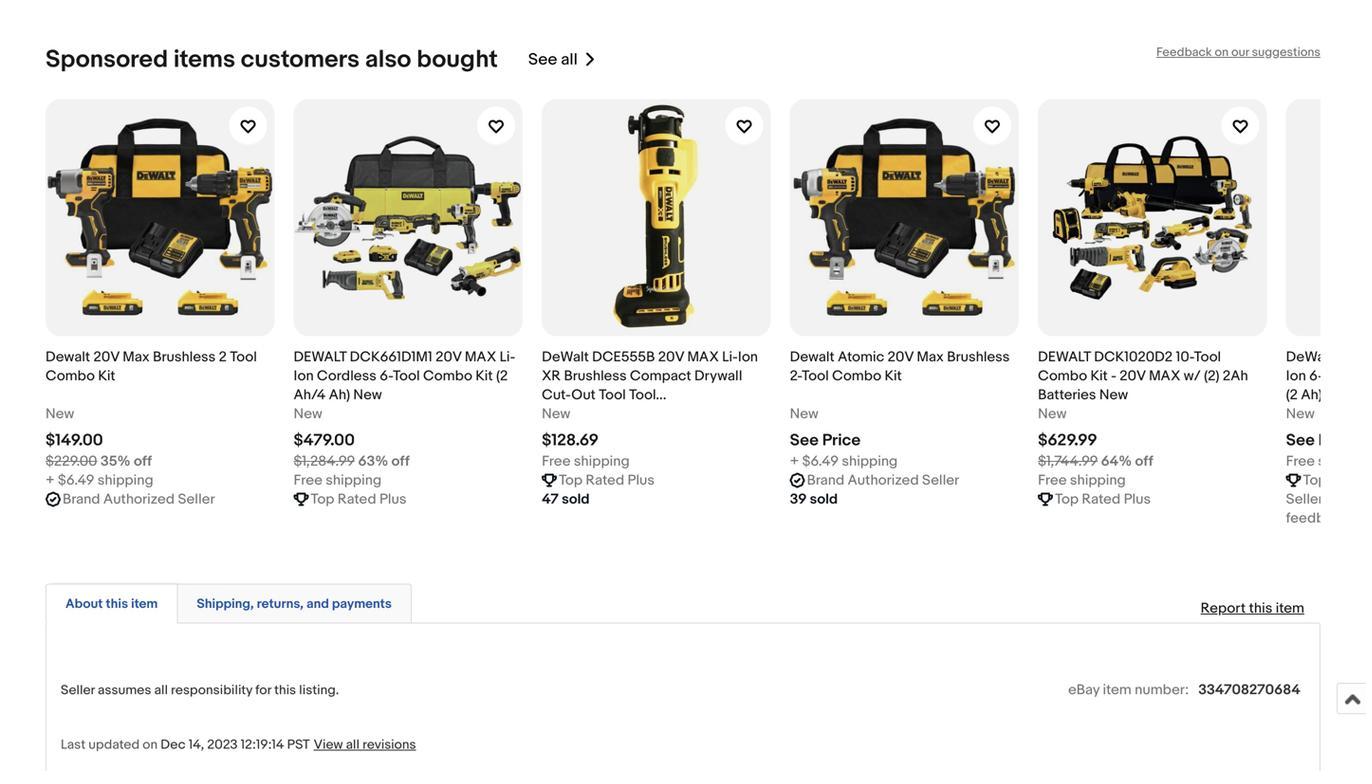 Task type: describe. For each thing, give the bounding box(es) containing it.
shipping inside dewalt dck1020d2 10-tool combo kit - 20v max w/ (2) 2ah batteries new new $629.99 $1,744.99 64% off free shipping
[[1070, 472, 1126, 489]]

$629.99
[[1038, 431, 1097, 451]]

new $149.00 $229.00 35% off + $6.49 shipping
[[46, 406, 153, 489]]

$479.00 text field
[[294, 431, 355, 451]]

10-
[[1176, 349, 1194, 366]]

1 horizontal spatial top rated plus text field
[[1055, 490, 1151, 509]]

sold for see price
[[810, 491, 838, 508]]

free inside dewalt dck1020d2 10-tool combo kit - 20v max w/ (2) 2ah batteries new new $629.99 $1,744.99 64% off free shipping
[[1038, 472, 1067, 489]]

Brand Authorized Seller text field
[[63, 490, 215, 509]]

1 horizontal spatial plus
[[628, 472, 655, 489]]

Top Rated text field
[[1303, 471, 1366, 490]]

$128.69 text field
[[542, 431, 599, 451]]

free inside dewalt dck661d1m1 20v max li- ion cordless 6-tool combo kit (2 ah/4 ah) new new $479.00 $1,284.99 63% off free shipping
[[294, 472, 323, 489]]

$229.00
[[46, 453, 97, 470]]

see all
[[528, 50, 578, 70]]

14,
[[189, 737, 204, 753]]

ebay item number: 334708270684
[[1068, 682, 1301, 699]]

report this item
[[1201, 600, 1305, 617]]

our
[[1231, 45, 1249, 60]]

see inside see all link
[[528, 50, 557, 70]]

sold for $128.69
[[562, 491, 590, 508]]

view all revisions link
[[310, 736, 416, 753]]

items
[[173, 45, 235, 75]]

see all link
[[528, 45, 597, 75]]

See all text field
[[528, 50, 578, 70]]

off inside dewalt dck1020d2 10-tool combo kit - 20v max w/ (2) 2ah batteries new new $629.99 $1,744.99 64% off free shipping
[[1135, 453, 1153, 470]]

top for the leftmost top rated plus text field
[[559, 472, 583, 489]]

new down ah/4
[[294, 406, 322, 423]]

Top Rated Plus text field
[[311, 490, 406, 509]]

brushless inside dewalt dce555b 20v max li-ion xr brushless compact drywall cut-out tool tool... new $128.69 free shipping
[[564, 368, 627, 385]]

report this item link
[[1191, 591, 1314, 627]]

0 horizontal spatial + $6.49 shipping text field
[[46, 471, 153, 490]]

new text field for dce555b
[[542, 405, 570, 424]]

previous price $1,744.99 64% off text field
[[1038, 452, 1153, 471]]

top rated plus for $1,744.99
[[1055, 491, 1151, 508]]

new down 'batteries'
[[1038, 406, 1067, 423]]

top rated
[[1303, 472, 1366, 489]]

plus for $479.00
[[379, 491, 406, 508]]

previous price $229.00 35% off text field
[[46, 452, 152, 471]]

brushless inside dewalt atomic 20v max brushless 2-tool combo kit
[[947, 349, 1010, 366]]

free shipping text field for $128.69
[[542, 452, 630, 471]]

shipping inside new $149.00 $229.00 35% off + $6.49 shipping
[[98, 472, 153, 489]]

brand authorized seller for brand authorized seller text field
[[63, 491, 215, 508]]

$149.00
[[46, 431, 103, 451]]

39 sold
[[790, 491, 838, 508]]

dck661d1m1
[[350, 349, 432, 366]]

kit inside dewalt dck661d1m1 20v max li- ion cordless 6-tool combo kit (2 ah/4 ah) new new $479.00 $1,284.99 63% off free shipping
[[476, 368, 493, 385]]

ah)
[[329, 387, 350, 404]]

tool inside dewalt atomic 20v max brushless 2-tool combo kit
[[802, 368, 829, 385]]

top rated plus for $479.00
[[311, 491, 406, 508]]

seller inside text field
[[178, 491, 215, 508]]

combo inside dewalt atomic 20v max brushless 2-tool combo kit
[[832, 368, 881, 385]]

report
[[1201, 600, 1246, 617]]

20v for dewalt dce555b 20v max li-ion xr brushless compact drywall cut-out tool tool... new $128.69 free shipping
[[658, 349, 684, 366]]

ah/4
[[294, 387, 326, 404]]

sponsored
[[46, 45, 168, 75]]

compact
[[630, 368, 691, 385]]

2ah
[[1223, 368, 1248, 385]]

2023
[[207, 737, 238, 753]]

2
[[219, 349, 227, 366]]

47 sold
[[542, 491, 590, 508]]

customers
[[241, 45, 360, 75]]

see price text field for price
[[1286, 431, 1357, 451]]

6-
[[380, 368, 393, 385]]

-
[[1111, 368, 1117, 385]]

1 horizontal spatial item
[[1103, 682, 1132, 699]]

listing.
[[299, 683, 339, 699]]

1 horizontal spatial top rated plus
[[559, 472, 655, 489]]

$1,284.99
[[294, 453, 355, 470]]

xr
[[542, 368, 561, 385]]

dec
[[161, 737, 186, 753]]

seller with a 
[[1286, 491, 1366, 527]]

334708270684
[[1198, 682, 1301, 699]]

top for the right top rated plus text field
[[1055, 491, 1079, 508]]

view
[[314, 737, 343, 753]]

feedback
[[1156, 45, 1212, 60]]

dewalt for see
[[790, 349, 835, 366]]

new text field for dck1020d2
[[1038, 405, 1067, 424]]

bought
[[417, 45, 498, 75]]

1 vertical spatial on
[[143, 737, 158, 753]]

shipping inside new see price + $6.49 shipping
[[842, 453, 898, 470]]

35%
[[100, 453, 131, 470]]

63%
[[358, 453, 388, 470]]

updated
[[88, 737, 140, 753]]

see price text field for $6.49
[[790, 431, 861, 451]]

shipping, returns, and payments
[[197, 596, 392, 613]]

new inside dewalt dce555b 20v max li-ion xr brushless compact drywall cut-out tool tool... new $128.69 free shipping
[[542, 406, 570, 423]]

0 horizontal spatial top rated plus text field
[[559, 471, 655, 490]]

li- for $479.00
[[500, 349, 515, 366]]

shipping,
[[197, 596, 254, 613]]

this for report
[[1249, 600, 1273, 617]]

feedback on our suggestions link
[[1156, 45, 1321, 60]]

kit inside dewalt atomic 20v max brushless 2-tool combo kit
[[885, 368, 902, 385]]

12:19:14
[[241, 737, 284, 753]]

returns,
[[257, 596, 304, 613]]

ebay
[[1068, 682, 1100, 699]]

dewalt dce555b 20v max li-ion xr brushless compact drywall cut-out tool tool... new $128.69 free shipping
[[542, 349, 758, 470]]

about this item button
[[65, 596, 158, 613]]

0 horizontal spatial free shipping text field
[[294, 471, 382, 490]]

a
[[1356, 491, 1363, 508]]

about this item
[[65, 596, 158, 613]]

dewalt for $149.00
[[46, 349, 90, 366]]

tool inside dewalt dck661d1m1 20v max li- ion cordless 6-tool combo kit (2 ah/4 ah) new new $479.00 $1,284.99 63% off free shipping
[[393, 368, 420, 385]]

ion for $128.69
[[738, 349, 758, 366]]

suggestions
[[1252, 45, 1321, 60]]

pst
[[287, 737, 310, 753]]

off inside new $149.00 $229.00 35% off + $6.49 shipping
[[134, 453, 152, 470]]

39
[[790, 491, 807, 508]]

dce555b
[[592, 349, 655, 366]]

price inside new see price + $6.49 shipping
[[822, 431, 861, 451]]

tool inside dewalt dck1020d2 10-tool combo kit - 20v max w/ (2) 2ah batteries new new $629.99 $1,744.99 64% off free shipping
[[1194, 349, 1221, 366]]

brand authorized seller for brand authorized seller text box
[[807, 472, 959, 489]]

20v inside dewalt 20v max brushless 2 tool combo kit
[[93, 349, 119, 366]]

drywall
[[695, 368, 742, 385]]

$128.69
[[542, 431, 599, 451]]

dewalt atomic 20v max brushless 2-tool combo kit
[[790, 349, 1010, 385]]

this for about
[[106, 596, 128, 613]]

brand for brand authorized seller text box
[[807, 472, 845, 489]]

max inside dewalt dck1020d2 10-tool combo kit - 20v max w/ (2) 2ah batteries new new $629.99 $1,744.99 64% off free shipping
[[1149, 368, 1181, 385]]

last
[[61, 737, 86, 753]]

64%
[[1101, 453, 1132, 470]]

w/
[[1184, 368, 1201, 385]]

39 sold text field
[[790, 490, 838, 509]]

tab list containing about this item
[[46, 580, 1321, 624]]



Task type: locate. For each thing, give the bounding box(es) containing it.
$6.49 down $229.00 at the bottom of the page
[[58, 472, 94, 489]]

1 horizontal spatial off
[[391, 453, 410, 470]]

tool up new see price + $6.49 shipping
[[802, 368, 829, 385]]

new inside the dewalt dck new see price free shipping
[[1286, 406, 1315, 423]]

dewalt for see price
[[1286, 349, 1333, 366]]

shipping inside the dewalt dck new see price free shipping
[[1318, 453, 1366, 470]]

1 horizontal spatial on
[[1215, 45, 1229, 60]]

2 horizontal spatial plus
[[1124, 491, 1151, 508]]

brand
[[807, 472, 845, 489], [63, 491, 100, 508]]

max up the drywall
[[687, 349, 719, 366]]

0 horizontal spatial dewalt
[[294, 349, 347, 366]]

max inside dewalt dck661d1m1 20v max li- ion cordless 6-tool combo kit (2 ah/4 ah) new new $479.00 $1,284.99 63% off free shipping
[[465, 349, 496, 366]]

1 horizontal spatial brand authorized seller
[[807, 472, 959, 489]]

combo up $149.00
[[46, 368, 95, 385]]

shipping down 'previous price $1,284.99 63% off' text box
[[326, 472, 382, 489]]

$6.49 up 39 sold text field on the bottom right of the page
[[802, 453, 839, 470]]

sold
[[562, 491, 590, 508], [810, 491, 838, 508]]

with
[[1326, 491, 1353, 508]]

brand authorized seller down 35%
[[63, 491, 215, 508]]

1 horizontal spatial price
[[1319, 431, 1357, 451]]

dewalt up 2- on the top right
[[790, 349, 835, 366]]

20v right atomic
[[888, 349, 914, 366]]

1 horizontal spatial see price text field
[[1286, 431, 1357, 451]]

combo inside dewalt dck1020d2 10-tool combo kit - 20v max w/ (2) 2ah batteries new new $629.99 $1,744.99 64% off free shipping
[[1038, 368, 1087, 385]]

ion up ah/4
[[294, 368, 314, 385]]

20v inside dewalt dce555b 20v max li-ion xr brushless compact drywall cut-out tool tool... new $128.69 free shipping
[[658, 349, 684, 366]]

feedback on our suggestions
[[1156, 45, 1321, 60]]

1 horizontal spatial max
[[687, 349, 719, 366]]

authorized
[[848, 472, 919, 489], [103, 491, 175, 508]]

0 vertical spatial $6.49
[[802, 453, 839, 470]]

on left our
[[1215, 45, 1229, 60]]

shipping down $128.69
[[574, 453, 630, 470]]

0 horizontal spatial dewalt
[[542, 349, 589, 366]]

price up brand authorized seller text box
[[822, 431, 861, 451]]

1 combo from the left
[[46, 368, 95, 385]]

batteries
[[1038, 387, 1096, 404]]

$6.49 inside new $149.00 $229.00 35% off + $6.49 shipping
[[58, 472, 94, 489]]

seller assumes all responsibility for this listing.
[[61, 683, 339, 699]]

top up 47 sold
[[559, 472, 583, 489]]

rated for top rated text box
[[1330, 472, 1366, 489]]

2 li- from the left
[[722, 349, 738, 366]]

0 horizontal spatial top rated plus
[[311, 491, 406, 508]]

free
[[542, 453, 571, 470], [1286, 453, 1315, 470], [294, 472, 323, 489], [1038, 472, 1067, 489]]

ion inside dewalt dce555b 20v max li-ion xr brushless compact drywall cut-out tool tool... new $128.69 free shipping
[[738, 349, 758, 366]]

0 horizontal spatial authorized
[[103, 491, 175, 508]]

max for $479.00
[[465, 349, 496, 366]]

authorized for brand authorized seller text field
[[103, 491, 175, 508]]

+ $6.49 shipping text field down 35%
[[46, 471, 153, 490]]

0 vertical spatial ion
[[738, 349, 758, 366]]

rated for the right top rated plus text field
[[1082, 491, 1121, 508]]

on left dec
[[143, 737, 158, 753]]

rated
[[586, 472, 624, 489], [1330, 472, 1366, 489], [338, 491, 376, 508], [1082, 491, 1121, 508]]

top rated plus
[[559, 472, 655, 489], [311, 491, 406, 508], [1055, 491, 1151, 508]]

0 horizontal spatial brand authorized seller
[[63, 491, 215, 508]]

dewalt inside dewalt dck1020d2 10-tool combo kit - 20v max w/ (2) 2ah batteries new new $629.99 $1,744.99 64% off free shipping
[[1038, 349, 1091, 366]]

li- inside dewalt dck661d1m1 20v max li- ion cordless 6-tool combo kit (2 ah/4 ah) new new $479.00 $1,284.99 63% off free shipping
[[500, 349, 515, 366]]

plus inside text box
[[379, 491, 406, 508]]

2 horizontal spatial off
[[1135, 453, 1153, 470]]

0 horizontal spatial max
[[465, 349, 496, 366]]

4 kit from the left
[[1091, 368, 1108, 385]]

new text field for $149.00
[[46, 405, 74, 424]]

$479.00
[[294, 431, 355, 451]]

plus for $1,744.99
[[1124, 491, 1151, 508]]

1 vertical spatial brand authorized seller
[[63, 491, 215, 508]]

0 horizontal spatial plus
[[379, 491, 406, 508]]

max
[[123, 349, 150, 366], [917, 349, 944, 366]]

dewalt dck new see price free shipping
[[1286, 349, 1366, 470]]

sponsored items customers also bought
[[46, 45, 498, 75]]

see
[[528, 50, 557, 70], [790, 431, 819, 451], [1286, 431, 1315, 451]]

new
[[353, 387, 382, 404], [1099, 387, 1128, 404], [46, 406, 74, 423], [294, 406, 322, 423], [542, 406, 570, 423], [790, 406, 819, 423], [1038, 406, 1067, 423], [1286, 406, 1315, 423]]

0 horizontal spatial item
[[131, 596, 158, 613]]

free shipping text field up top rated at right bottom
[[1286, 452, 1366, 471]]

top inside top rated text box
[[1303, 472, 1327, 489]]

dck1020d2
[[1094, 349, 1173, 366]]

new see price + $6.49 shipping
[[790, 406, 898, 470]]

new text field up $149.00 text box
[[46, 405, 74, 424]]

3 kit from the left
[[885, 368, 902, 385]]

off right 35%
[[134, 453, 152, 470]]

tool right 2 at the left of the page
[[230, 349, 257, 366]]

(2
[[496, 368, 508, 385]]

li- for $128.69
[[722, 349, 738, 366]]

out
[[571, 387, 596, 404]]

0 horizontal spatial dewalt
[[46, 349, 90, 366]]

dewalt for $128.69
[[542, 349, 589, 366]]

item inside button
[[131, 596, 158, 613]]

max up (2
[[465, 349, 496, 366]]

1 dewalt from the left
[[542, 349, 589, 366]]

20v inside dewalt atomic 20v max brushless 2-tool combo kit
[[888, 349, 914, 366]]

tool
[[230, 349, 257, 366], [1194, 349, 1221, 366], [393, 368, 420, 385], [802, 368, 829, 385], [599, 387, 626, 404]]

combo inside dewalt dck661d1m1 20v max li- ion cordless 6-tool combo kit (2 ah/4 ah) new new $479.00 $1,284.99 63% off free shipping
[[423, 368, 472, 385]]

free shipping text field down $128.69
[[542, 452, 630, 471]]

dewalt inside dewalt 20v max brushless 2 tool combo kit
[[46, 349, 90, 366]]

0 vertical spatial +
[[790, 453, 799, 470]]

new text field down the cut-
[[542, 405, 570, 424]]

authorized down 35%
[[103, 491, 175, 508]]

new text field for dck
[[1286, 405, 1315, 424]]

kit inside dewalt dck1020d2 10-tool combo kit - 20v max w/ (2) 2ah batteries new new $629.99 $1,744.99 64% off free shipping
[[1091, 368, 1108, 385]]

4 new text field from the left
[[1038, 405, 1067, 424]]

combo left (2
[[423, 368, 472, 385]]

payments
[[332, 596, 392, 613]]

3 new text field from the left
[[790, 405, 819, 424]]

and
[[306, 596, 329, 613]]

new inside new $149.00 $229.00 35% off + $6.49 shipping
[[46, 406, 74, 423]]

new down the cut-
[[542, 406, 570, 423]]

1 vertical spatial +
[[46, 472, 55, 489]]

2 horizontal spatial all
[[561, 50, 578, 70]]

dewalt for $629.99
[[1038, 349, 1091, 366]]

Brand Authorized Seller text field
[[807, 471, 959, 490]]

dewalt inside the dewalt dck new see price free shipping
[[1286, 349, 1333, 366]]

new down '6-' in the left top of the page
[[353, 387, 382, 404]]

New text field
[[46, 405, 74, 424], [542, 405, 570, 424], [790, 405, 819, 424], [1038, 405, 1067, 424], [1286, 405, 1315, 424]]

cordless
[[317, 368, 377, 385]]

2 horizontal spatial max
[[1149, 368, 1181, 385]]

$6.49
[[802, 453, 839, 470], [58, 472, 94, 489]]

max inside dewalt atomic 20v max brushless 2-tool combo kit
[[917, 349, 944, 366]]

top down free shipping text field
[[1055, 491, 1079, 508]]

1 horizontal spatial brand
[[807, 472, 845, 489]]

this right 'about'
[[106, 596, 128, 613]]

0 horizontal spatial ion
[[294, 368, 314, 385]]

top for top rated plus text box
[[311, 491, 334, 508]]

New text field
[[294, 405, 322, 424]]

new text field down 'batteries'
[[1038, 405, 1067, 424]]

brand inside brand authorized seller text box
[[807, 472, 845, 489]]

dewalt inside dewalt atomic 20v max brushless 2-tool combo kit
[[790, 349, 835, 366]]

dewalt dck1020d2 10-tool combo kit - 20v max w/ (2) 2ah batteries new new $629.99 $1,744.99 64% off free shipping
[[1038, 349, 1248, 489]]

dewalt 20v max brushless 2 tool combo kit
[[46, 349, 257, 385]]

assumes
[[98, 683, 151, 699]]

20v inside dewalt dck1020d2 10-tool combo kit - 20v max w/ (2) 2ah batteries new new $629.99 $1,744.99 64% off free shipping
[[1120, 368, 1146, 385]]

rated for top rated plus text box
[[338, 491, 376, 508]]

dewalt inside dewalt dck661d1m1 20v max li- ion cordless 6-tool combo kit (2 ah/4 ah) new new $479.00 $1,284.99 63% off free shipping
[[294, 349, 347, 366]]

top rated plus text field up 47 sold
[[559, 471, 655, 490]]

2 dewalt from the left
[[790, 349, 835, 366]]

2 horizontal spatial top rated plus
[[1055, 491, 1151, 508]]

max inside dewalt 20v max brushless 2 tool combo kit
[[123, 349, 150, 366]]

4 combo from the left
[[1038, 368, 1087, 385]]

rated for the leftmost top rated plus text field
[[586, 472, 624, 489]]

top inside top rated plus text box
[[311, 491, 334, 508]]

sold right 47
[[562, 491, 590, 508]]

ion for new
[[294, 368, 314, 385]]

new down 2- on the top right
[[790, 406, 819, 423]]

3 off from the left
[[1135, 453, 1153, 470]]

brand up 39 sold
[[807, 472, 845, 489]]

2-
[[790, 368, 802, 385]]

20v inside dewalt dck661d1m1 20v max li- ion cordless 6-tool combo kit (2 ah/4 ah) new new $479.00 $1,284.99 63% off free shipping
[[436, 349, 462, 366]]

see price text field up top rated text box
[[1286, 431, 1357, 451]]

combo
[[46, 368, 95, 385], [423, 368, 472, 385], [832, 368, 881, 385], [1038, 368, 1087, 385]]

item right 'about'
[[131, 596, 158, 613]]

1 horizontal spatial max
[[917, 349, 944, 366]]

2 horizontal spatial free shipping text field
[[1286, 452, 1366, 471]]

0 vertical spatial authorized
[[848, 472, 919, 489]]

new up top rated text box
[[1286, 406, 1315, 423]]

1 price from the left
[[822, 431, 861, 451]]

1 horizontal spatial $6.49
[[802, 453, 839, 470]]

all
[[561, 50, 578, 70], [154, 683, 168, 699], [346, 737, 360, 753]]

about
[[65, 596, 103, 613]]

+ down $229.00 at the bottom of the page
[[46, 472, 55, 489]]

ion
[[738, 349, 758, 366], [294, 368, 314, 385]]

20v for dewalt dck661d1m1 20v max li- ion cordless 6-tool combo kit (2 ah/4 ah) new new $479.00 $1,284.99 63% off free shipping
[[436, 349, 462, 366]]

Free shipping text field
[[542, 452, 630, 471], [1286, 452, 1366, 471], [294, 471, 382, 490]]

plus down 63%
[[379, 491, 406, 508]]

2 max from the left
[[917, 349, 944, 366]]

shipping inside dewalt dck661d1m1 20v max li- ion cordless 6-tool combo kit (2 ah/4 ah) new new $479.00 $1,284.99 63% off free shipping
[[326, 472, 382, 489]]

dewalt
[[294, 349, 347, 366], [1038, 349, 1091, 366]]

see inside new see price + $6.49 shipping
[[790, 431, 819, 451]]

top
[[559, 472, 583, 489], [1303, 472, 1327, 489], [311, 491, 334, 508], [1055, 491, 1079, 508]]

dck
[[1337, 349, 1366, 366]]

0 horizontal spatial brushless
[[153, 349, 216, 366]]

dewalt up 'batteries'
[[1038, 349, 1091, 366]]

tool right out in the left of the page
[[599, 387, 626, 404]]

47
[[542, 491, 559, 508]]

item right ebay
[[1103, 682, 1132, 699]]

this right report
[[1249, 600, 1273, 617]]

20v right dck661d1m1
[[436, 349, 462, 366]]

on
[[1215, 45, 1229, 60], [143, 737, 158, 753]]

sold inside text field
[[562, 491, 590, 508]]

last updated on dec 14, 2023 12:19:14 pst view all revisions
[[61, 737, 416, 753]]

0 horizontal spatial all
[[154, 683, 168, 699]]

max right atomic
[[917, 349, 944, 366]]

1 max from the left
[[123, 349, 150, 366]]

2 price from the left
[[1319, 431, 1357, 451]]

brushless inside dewalt 20v max brushless 2 tool combo kit
[[153, 349, 216, 366]]

$1,744.99
[[1038, 453, 1098, 470]]

max for $128.69
[[687, 349, 719, 366]]

20v right - at right top
[[1120, 368, 1146, 385]]

20v
[[93, 349, 119, 366], [436, 349, 462, 366], [658, 349, 684, 366], [888, 349, 914, 366], [1120, 368, 1146, 385]]

20v up compact
[[658, 349, 684, 366]]

0 vertical spatial brand authorized seller
[[807, 472, 959, 489]]

number:
[[1135, 682, 1189, 699]]

1 kit from the left
[[98, 368, 115, 385]]

atomic
[[838, 349, 884, 366]]

top down $1,284.99
[[311, 491, 334, 508]]

2 horizontal spatial this
[[1249, 600, 1273, 617]]

+ $6.49 shipping text field up 39 sold text field on the bottom right of the page
[[790, 452, 898, 471]]

1 vertical spatial $6.49
[[58, 472, 94, 489]]

price inside the dewalt dck new see price free shipping
[[1319, 431, 1357, 451]]

top rated plus down 'previous price $1,284.99 63% off' text box
[[311, 491, 406, 508]]

kit left - at right top
[[1091, 368, 1108, 385]]

2 horizontal spatial see
[[1286, 431, 1315, 451]]

off right 64%
[[1135, 453, 1153, 470]]

1 vertical spatial authorized
[[103, 491, 175, 508]]

2 kit from the left
[[476, 368, 493, 385]]

(2)
[[1204, 368, 1220, 385]]

1 li- from the left
[[500, 349, 515, 366]]

kit up new see price + $6.49 shipping
[[885, 368, 902, 385]]

2 horizontal spatial item
[[1276, 600, 1305, 617]]

sold inside text field
[[810, 491, 838, 508]]

shipping, returns, and payments button
[[197, 596, 392, 613]]

1 horizontal spatial dewalt
[[1038, 349, 1091, 366]]

2 dewalt from the left
[[1286, 349, 1333, 366]]

1 horizontal spatial ion
[[738, 349, 758, 366]]

See Price text field
[[790, 431, 861, 451], [1286, 431, 1357, 451]]

0 horizontal spatial this
[[106, 596, 128, 613]]

1 off from the left
[[134, 453, 152, 470]]

Free shipping text field
[[1038, 471, 1126, 490]]

for
[[255, 683, 271, 699]]

3 combo from the left
[[832, 368, 881, 385]]

li- inside dewalt dce555b 20v max li-ion xr brushless compact drywall cut-out tool tool... new $128.69 free shipping
[[722, 349, 738, 366]]

max inside dewalt dce555b 20v max li-ion xr brushless compact drywall cut-out tool tool... new $128.69 free shipping
[[687, 349, 719, 366]]

2 off from the left
[[391, 453, 410, 470]]

top up seller with a text box
[[1303, 472, 1327, 489]]

combo up 'batteries'
[[1038, 368, 1087, 385]]

5 new text field from the left
[[1286, 405, 1315, 424]]

cut-
[[542, 387, 571, 404]]

1 horizontal spatial all
[[346, 737, 360, 753]]

tool down dck661d1m1
[[393, 368, 420, 385]]

authorized inside text box
[[848, 472, 919, 489]]

new text field up top rated text box
[[1286, 405, 1315, 424]]

0 horizontal spatial $6.49
[[58, 472, 94, 489]]

new down - at right top
[[1099, 387, 1128, 404]]

plus down 64%
[[1124, 491, 1151, 508]]

$629.99 text field
[[1038, 431, 1097, 451]]

see inside the dewalt dck new see price free shipping
[[1286, 431, 1315, 451]]

0 horizontal spatial off
[[134, 453, 152, 470]]

1 sold from the left
[[562, 491, 590, 508]]

$6.49 inside new see price + $6.49 shipping
[[802, 453, 839, 470]]

revisions
[[363, 737, 416, 753]]

shipping up top rated at right bottom
[[1318, 453, 1366, 470]]

+ inside new $149.00 $229.00 35% off + $6.49 shipping
[[46, 472, 55, 489]]

0 horizontal spatial sold
[[562, 491, 590, 508]]

20v for dewalt atomic 20v max brushless 2-tool combo kit
[[888, 349, 914, 366]]

item
[[131, 596, 158, 613], [1276, 600, 1305, 617], [1103, 682, 1132, 699]]

tool inside dewalt 20v max brushless 2 tool combo kit
[[230, 349, 257, 366]]

dewalt left dck
[[1286, 349, 1333, 366]]

1 horizontal spatial + $6.49 shipping text field
[[790, 452, 898, 471]]

1 dewalt from the left
[[46, 349, 90, 366]]

responsibility
[[171, 683, 252, 699]]

new text field for see
[[790, 405, 819, 424]]

plus
[[628, 472, 655, 489], [379, 491, 406, 508], [1124, 491, 1151, 508]]

li- up (2
[[500, 349, 515, 366]]

rated down free shipping text field
[[1082, 491, 1121, 508]]

0 horizontal spatial see
[[528, 50, 557, 70]]

$149.00 text field
[[46, 431, 103, 451]]

ion up the drywall
[[738, 349, 758, 366]]

shipping down 35%
[[98, 472, 153, 489]]

dewalt
[[46, 349, 90, 366], [790, 349, 835, 366]]

tool inside dewalt dce555b 20v max li-ion xr brushless compact drywall cut-out tool tool... new $128.69 free shipping
[[599, 387, 626, 404]]

0 horizontal spatial on
[[143, 737, 158, 753]]

item right report
[[1276, 600, 1305, 617]]

dewalt dck661d1m1 20v max li- ion cordless 6-tool combo kit (2 ah/4 ah) new new $479.00 $1,284.99 63% off free shipping
[[294, 349, 515, 489]]

top rated plus text field down the 'previous price $1,744.99 64% off' text field
[[1055, 490, 1151, 509]]

+ $6.49 shipping text field
[[790, 452, 898, 471], [46, 471, 153, 490]]

dewalt
[[542, 349, 589, 366], [1286, 349, 1333, 366]]

item for about this item
[[131, 596, 158, 613]]

1 vertical spatial brand
[[63, 491, 100, 508]]

dewalt up cordless
[[294, 349, 347, 366]]

tab list
[[46, 580, 1321, 624]]

item for report this item
[[1276, 600, 1305, 617]]

seller
[[922, 472, 959, 489], [178, 491, 215, 508], [1286, 491, 1323, 508], [61, 683, 95, 699]]

this inside button
[[106, 596, 128, 613]]

Seller with a text field
[[1286, 490, 1366, 528]]

this right for
[[274, 683, 296, 699]]

li- up the drywall
[[722, 349, 738, 366]]

2 see price text field from the left
[[1286, 431, 1357, 451]]

1 dewalt from the left
[[294, 349, 347, 366]]

0 horizontal spatial see price text field
[[790, 431, 861, 451]]

+ up 39
[[790, 453, 799, 470]]

1 horizontal spatial sold
[[810, 491, 838, 508]]

off right 63%
[[391, 453, 410, 470]]

off inside dewalt dck661d1m1 20v max li- ion cordless 6-tool combo kit (2 ah/4 ah) new new $479.00 $1,284.99 63% off free shipping
[[391, 453, 410, 470]]

1 horizontal spatial dewalt
[[790, 349, 835, 366]]

1 vertical spatial all
[[154, 683, 168, 699]]

1 horizontal spatial li-
[[722, 349, 738, 366]]

2 combo from the left
[[423, 368, 472, 385]]

authorized for brand authorized seller text box
[[848, 472, 919, 489]]

0 vertical spatial on
[[1215, 45, 1229, 60]]

dewalt for new
[[294, 349, 347, 366]]

2 horizontal spatial brushless
[[947, 349, 1010, 366]]

free inside the dewalt dck new see price free shipping
[[1286, 453, 1315, 470]]

top for top rated text box
[[1303, 472, 1327, 489]]

combo inside dewalt 20v max brushless 2 tool combo kit
[[46, 368, 95, 385]]

max left w/
[[1149, 368, 1181, 385]]

free shipping text field for see price
[[1286, 452, 1366, 471]]

authorized inside text field
[[103, 491, 175, 508]]

new inside new see price + $6.49 shipping
[[790, 406, 819, 423]]

0 horizontal spatial brand
[[63, 491, 100, 508]]

li-
[[500, 349, 515, 366], [722, 349, 738, 366]]

free shipping text field down $1,284.99
[[294, 471, 382, 490]]

Top Rated Plus text field
[[559, 471, 655, 490], [1055, 490, 1151, 509]]

0 horizontal spatial li-
[[500, 349, 515, 366]]

free up top rated at right bottom
[[1286, 453, 1315, 470]]

1 horizontal spatial free shipping text field
[[542, 452, 630, 471]]

47 sold text field
[[542, 490, 590, 509]]

free down $1,284.99
[[294, 472, 323, 489]]

shipping up brand authorized seller text box
[[842, 453, 898, 470]]

dewalt up $149.00
[[46, 349, 90, 366]]

shipping
[[574, 453, 630, 470], [842, 453, 898, 470], [1318, 453, 1366, 470], [98, 472, 153, 489], [326, 472, 382, 489], [1070, 472, 1126, 489]]

free down $1,744.99
[[1038, 472, 1067, 489]]

1 horizontal spatial +
[[790, 453, 799, 470]]

brand authorized seller down new see price + $6.49 shipping
[[807, 472, 959, 489]]

0 vertical spatial brand
[[807, 472, 845, 489]]

brand inside brand authorized seller text field
[[63, 491, 100, 508]]

brand down $229.00 at the bottom of the page
[[63, 491, 100, 508]]

authorized down new see price + $6.49 shipping
[[848, 472, 919, 489]]

2 dewalt from the left
[[1038, 349, 1091, 366]]

0 horizontal spatial +
[[46, 472, 55, 489]]

2 sold from the left
[[810, 491, 838, 508]]

shipping inside dewalt dce555b 20v max li-ion xr brushless compact drywall cut-out tool tool... new $128.69 free shipping
[[574, 453, 630, 470]]

rated down 'previous price $1,284.99 63% off' text box
[[338, 491, 376, 508]]

shipping down the 'previous price $1,744.99 64% off' text field
[[1070, 472, 1126, 489]]

see up top rated text box
[[1286, 431, 1315, 451]]

2 vertical spatial all
[[346, 737, 360, 753]]

max left 2 at the left of the page
[[123, 349, 150, 366]]

seller inside seller with a
[[1286, 491, 1323, 508]]

free down $128.69
[[542, 453, 571, 470]]

1 horizontal spatial dewalt
[[1286, 349, 1333, 366]]

1 horizontal spatial authorized
[[848, 472, 919, 489]]

previous price $1,284.99 63% off text field
[[294, 452, 410, 471]]

brand for brand authorized seller text field
[[63, 491, 100, 508]]

1 horizontal spatial brushless
[[564, 368, 627, 385]]

free inside dewalt dce555b 20v max li-ion xr brushless compact drywall cut-out tool tool... new $128.69 free shipping
[[542, 453, 571, 470]]

1 horizontal spatial this
[[274, 683, 296, 699]]

2 new text field from the left
[[542, 405, 570, 424]]

ion inside dewalt dck661d1m1 20v max li- ion cordless 6-tool combo kit (2 ah/4 ah) new new $479.00 $1,284.99 63% off free shipping
[[294, 368, 314, 385]]

kit inside dewalt 20v max brushless 2 tool combo kit
[[98, 368, 115, 385]]

dewalt inside dewalt dce555b 20v max li-ion xr brushless compact drywall cut-out tool tool... new $128.69 free shipping
[[542, 349, 589, 366]]

rated up with
[[1330, 472, 1366, 489]]

tool up (2)
[[1194, 349, 1221, 366]]

top rated plus up 47 sold
[[559, 472, 655, 489]]

see up 39
[[790, 431, 819, 451]]

this
[[106, 596, 128, 613], [1249, 600, 1273, 617], [274, 683, 296, 699]]

0 horizontal spatial max
[[123, 349, 150, 366]]

kit left (2
[[476, 368, 493, 385]]

0 horizontal spatial price
[[822, 431, 861, 451]]

sold right 39
[[810, 491, 838, 508]]

1 new text field from the left
[[46, 405, 74, 424]]

rated up 47 sold
[[586, 472, 624, 489]]

combo down atomic
[[832, 368, 881, 385]]

dewalt up the xr
[[542, 349, 589, 366]]

also
[[365, 45, 411, 75]]

+
[[790, 453, 799, 470], [46, 472, 55, 489]]

see right bought
[[528, 50, 557, 70]]

price
[[822, 431, 861, 451], [1319, 431, 1357, 451]]

+ inside new see price + $6.49 shipping
[[790, 453, 799, 470]]

1 horizontal spatial see
[[790, 431, 819, 451]]

1 see price text field from the left
[[790, 431, 861, 451]]

tool...
[[629, 387, 667, 404]]

1 vertical spatial ion
[[294, 368, 314, 385]]

0 vertical spatial all
[[561, 50, 578, 70]]

price up top rated text box
[[1319, 431, 1357, 451]]



Task type: vqa. For each thing, say whether or not it's contained in the screenshot.
tab list containing About this item
yes



